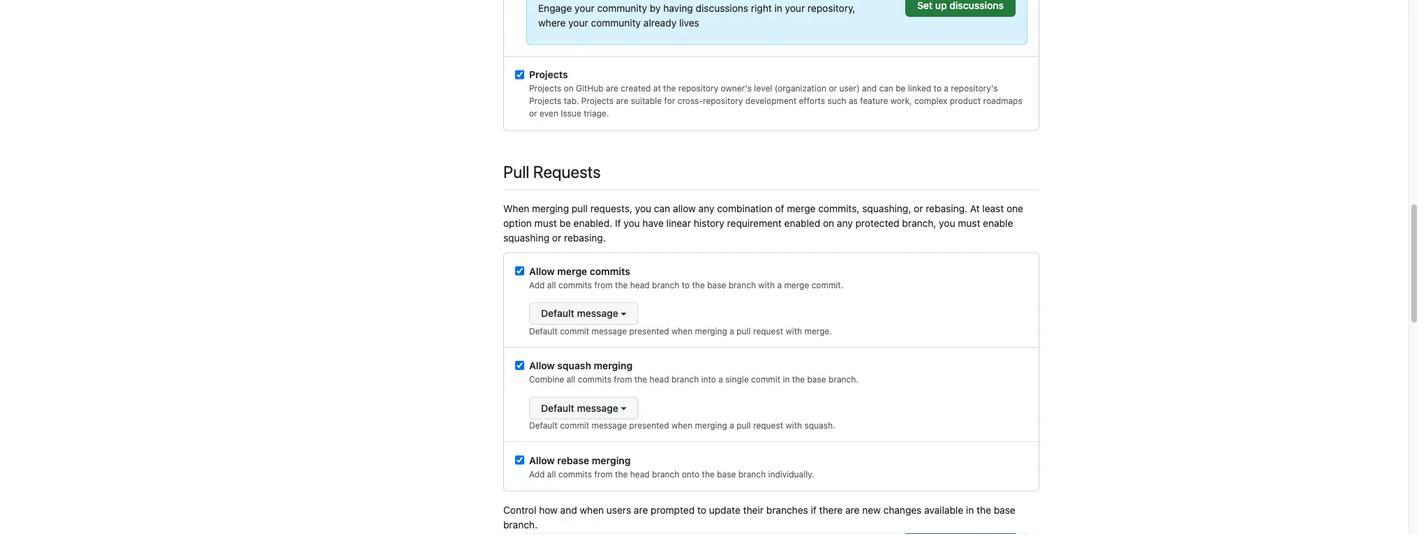 Task type: locate. For each thing, give the bounding box(es) containing it.
from down the allow squash merging
[[614, 375, 632, 384]]

merging inside when merging pull requests, you can allow any combination of merge commits, squashing, or rebasing.         at least one option must be enabled.         if you have linear history requirement enabled on any protected branch, you must enable squashing or rebasing.
[[532, 203, 569, 214]]

2 horizontal spatial in
[[966, 504, 974, 516]]

1 add from the top
[[529, 280, 545, 290]]

2 vertical spatial from
[[595, 469, 613, 479]]

commit up squash
[[560, 326, 589, 336]]

product
[[950, 96, 981, 106]]

pull down single
[[737, 421, 751, 430]]

option
[[503, 218, 532, 229]]

your right where
[[569, 17, 588, 29]]

2 vertical spatial merge
[[784, 280, 809, 290]]

2 request from the top
[[753, 421, 783, 430]]

to up "complex" at right top
[[934, 83, 942, 93]]

2 presented from the top
[[629, 421, 669, 430]]

be inside projects projects on github are created at the repository owner's level               (organization or user) and can be linked to a repository's projects tab.               projects are suitable for cross-repository development efforts such as               feature work, complex product roadmaps or even issue triage.
[[896, 83, 906, 93]]

head up users in the bottom of the page
[[630, 469, 650, 479]]

into
[[701, 375, 716, 384]]

2 vertical spatial with
[[786, 421, 802, 430]]

when inside "default message default commit message presented when merging a pull request with merge."
[[672, 326, 693, 336]]

0 horizontal spatial any
[[699, 203, 715, 214]]

0 vertical spatial branch.
[[829, 375, 859, 384]]

a for default message default commit message presented when merging a pull request with squash.
[[730, 421, 735, 430]]

0 horizontal spatial be
[[560, 218, 571, 229]]

default message default commit message presented when merging a pull request with merge.
[[529, 308, 832, 336]]

default message button for squash
[[529, 397, 639, 419]]

1 vertical spatial request
[[753, 421, 783, 430]]

head up default message default commit message presented when merging a pull request with squash.
[[650, 375, 669, 384]]

requests
[[533, 162, 601, 181]]

2 horizontal spatial to
[[934, 83, 942, 93]]

can inside projects projects on github are created at the repository owner's level               (organization or user) and can be linked to a repository's projects tab.               projects are suitable for cross-repository development efforts such as               feature work, complex product roadmaps or even issue triage.
[[879, 83, 894, 93]]

2 default message button from the top
[[529, 397, 639, 419]]

0 vertical spatial rebasing.
[[926, 203, 968, 214]]

merging inside "default message default commit message presented when merging a pull request with merge."
[[695, 326, 728, 336]]

all down allow rebase merging
[[547, 469, 556, 479]]

the
[[663, 83, 676, 93], [615, 280, 628, 290], [692, 280, 705, 290], [635, 375, 647, 384], [792, 375, 805, 384], [615, 469, 628, 479], [702, 469, 715, 479], [977, 504, 992, 516]]

squash
[[557, 360, 591, 371]]

any up history
[[699, 203, 715, 214]]

add up how
[[529, 469, 545, 479]]

a up "complex" at right top
[[944, 83, 949, 93]]

2 vertical spatial commit
[[560, 421, 589, 430]]

from down allow merge commits
[[595, 280, 613, 290]]

1 vertical spatial can
[[654, 203, 670, 214]]

in right single
[[783, 375, 790, 384]]

add
[[529, 280, 545, 290], [529, 469, 545, 479]]

1 horizontal spatial rebasing.
[[926, 203, 968, 214]]

0 vertical spatial on
[[564, 83, 574, 93]]

0 vertical spatial from
[[595, 280, 613, 290]]

allow right allow rebase merging option on the left bottom of page
[[529, 455, 555, 466]]

with for merging
[[786, 421, 802, 430]]

1 vertical spatial rebasing.
[[564, 232, 606, 244]]

0 horizontal spatial rebasing.
[[564, 232, 606, 244]]

pull inside "default message default commit message presented when merging a pull request with merge."
[[737, 326, 751, 336]]

0 vertical spatial presented
[[629, 326, 669, 336]]

pull inside when merging pull requests, you can allow any combination of merge commits, squashing, or rebasing.         at least one option must be enabled.         if you have linear history requirement enabled on any protected branch, you must enable squashing or rebasing.
[[572, 203, 588, 214]]

1 vertical spatial in
[[783, 375, 790, 384]]

message down allow merge commits
[[577, 308, 619, 319]]

any down commits,
[[837, 218, 853, 229]]

2 vertical spatial in
[[966, 504, 974, 516]]

with inside "default message default commit message presented when merging a pull request with merge."
[[786, 326, 802, 336]]

commit inside "default message default commit message presented when merging a pull request with merge."
[[560, 326, 589, 336]]

1 vertical spatial and
[[560, 504, 577, 516]]

2 add from the top
[[529, 469, 545, 479]]

be
[[896, 83, 906, 93], [560, 218, 571, 229]]

0 horizontal spatial and
[[560, 504, 577, 516]]

in inside pull requests element
[[783, 375, 790, 384]]

on up tab.
[[564, 83, 574, 93]]

if
[[811, 504, 817, 516]]

single
[[726, 375, 749, 384]]

1 vertical spatial add
[[529, 469, 545, 479]]

1 horizontal spatial in
[[783, 375, 790, 384]]

enabled.
[[574, 218, 613, 229]]

2 vertical spatial all
[[547, 469, 556, 479]]

to up "default message default commit message presented when merging a pull request with merge."
[[682, 280, 690, 290]]

2 vertical spatial allow
[[529, 455, 555, 466]]

0 vertical spatial request
[[753, 326, 783, 336]]

2 must from the left
[[958, 218, 981, 229]]

branch. down control
[[503, 519, 538, 530]]

1 vertical spatial to
[[682, 280, 690, 290]]

merging up into
[[695, 326, 728, 336]]

allow right allow merge commits checkbox at left
[[529, 265, 555, 277]]

to left "update"
[[698, 504, 707, 516]]

repository down owner's
[[703, 96, 743, 106]]

merge down the 'enabled.'
[[557, 265, 587, 277]]

the right available
[[977, 504, 992, 516]]

a inside "default message default commit message presented when merging a pull request with merge."
[[730, 326, 735, 336]]

with for commits
[[786, 326, 802, 336]]

or
[[829, 83, 837, 93], [529, 109, 537, 118], [914, 203, 923, 214], [552, 232, 562, 244]]

add down allow merge commits
[[529, 280, 545, 290]]

1 vertical spatial on
[[823, 218, 835, 229]]

0 vertical spatial allow
[[529, 265, 555, 277]]

1 vertical spatial allow
[[529, 360, 555, 371]]

commits down allow merge commits
[[559, 280, 592, 290]]

1 vertical spatial be
[[560, 218, 571, 229]]

where
[[538, 17, 566, 29]]

0 vertical spatial default message button
[[529, 302, 639, 325]]

must down at
[[958, 218, 981, 229]]

0 vertical spatial commit
[[560, 326, 589, 336]]

with inside default message default commit message presented when merging a pull request with squash.
[[786, 421, 802, 430]]

0 vertical spatial be
[[896, 83, 906, 93]]

rebasing. down the 'enabled.'
[[564, 232, 606, 244]]

one
[[1007, 203, 1024, 214]]

default
[[541, 308, 575, 319], [529, 326, 558, 336], [541, 402, 575, 414], [529, 421, 558, 430]]

pull up the 'enabled.'
[[572, 203, 588, 214]]

2 vertical spatial head
[[630, 469, 650, 479]]

merge
[[787, 203, 816, 214], [557, 265, 587, 277], [784, 280, 809, 290]]

message up the allow squash merging
[[592, 326, 627, 336]]

to inside pull requests element
[[682, 280, 690, 290]]

0 vertical spatial and
[[862, 83, 877, 93]]

to for branches
[[698, 504, 707, 516]]

1 vertical spatial from
[[614, 375, 632, 384]]

be left the 'enabled.'
[[560, 218, 571, 229]]

branch. inside control how and when users are prompted to update their branches if there are new changes available in the base branch.
[[503, 519, 538, 530]]

all down squash
[[567, 375, 576, 384]]

presented inside default message default commit message presented when merging a pull request with squash.
[[629, 421, 669, 430]]

community left already
[[591, 17, 641, 29]]

0 vertical spatial when
[[672, 326, 693, 336]]

branch up "default message default commit message presented when merging a pull request with merge."
[[652, 280, 680, 290]]

1 horizontal spatial to
[[698, 504, 707, 516]]

branch,
[[902, 218, 937, 229]]

combine
[[529, 375, 564, 384]]

with left 'squash.'
[[786, 421, 802, 430]]

0 horizontal spatial to
[[682, 280, 690, 290]]

pull requests
[[503, 162, 601, 181]]

1 horizontal spatial on
[[823, 218, 835, 229]]

all for squash
[[567, 375, 576, 384]]

default message button down allow merge commits
[[529, 302, 639, 325]]

commits down the allow squash merging
[[578, 375, 612, 384]]

default down combine
[[541, 402, 575, 414]]

and inside control how and when users are prompted to update their branches if there are new changes available in the base branch.
[[560, 504, 577, 516]]

on down commits,
[[823, 218, 835, 229]]

0 vertical spatial in
[[775, 2, 783, 14]]

their
[[743, 504, 764, 516]]

1 vertical spatial when
[[672, 421, 693, 430]]

1 horizontal spatial must
[[958, 218, 981, 229]]

when merging pull requests, you can allow any combination of merge commits, squashing, or rebasing.         at least one option must be enabled.         if you have linear history requirement enabled on any protected branch, you must enable squashing or rebasing.
[[503, 203, 1024, 244]]

head for allow rebase merging
[[630, 469, 650, 479]]

0 vertical spatial to
[[934, 83, 942, 93]]

all for merge
[[547, 280, 556, 290]]

you up the "have"
[[635, 203, 652, 214]]

merge left commit.
[[784, 280, 809, 290]]

your
[[575, 2, 595, 14], [785, 2, 805, 14], [569, 17, 588, 29]]

community left by
[[597, 2, 647, 14]]

branch
[[652, 280, 680, 290], [729, 280, 756, 290], [672, 375, 699, 384], [652, 469, 680, 479], [739, 469, 766, 479]]

commit inside default message default commit message presented when merging a pull request with squash.
[[560, 421, 589, 430]]

presented for allow squash merging
[[629, 421, 669, 430]]

cross-
[[678, 96, 703, 106]]

if
[[615, 218, 621, 229]]

a up single
[[730, 326, 735, 336]]

allow merge commits
[[529, 265, 630, 277]]

1 vertical spatial all
[[567, 375, 576, 384]]

engage
[[538, 2, 572, 14]]

commit for merging
[[560, 421, 589, 430]]

branch. up 'squash.'
[[829, 375, 859, 384]]

base
[[707, 280, 726, 290], [808, 375, 827, 384], [717, 469, 736, 479], [994, 504, 1016, 516]]

suitable
[[631, 96, 662, 106]]

0 vertical spatial all
[[547, 280, 556, 290]]

presented
[[629, 326, 669, 336], [629, 421, 669, 430]]

rebasing.
[[926, 203, 968, 214], [564, 232, 606, 244]]

branch for allow merge commits
[[652, 280, 680, 290]]

1 vertical spatial any
[[837, 218, 853, 229]]

1 vertical spatial presented
[[629, 421, 669, 430]]

None submit
[[906, 0, 1016, 17]]

1 horizontal spatial and
[[862, 83, 877, 93]]

projects
[[529, 69, 568, 80], [529, 83, 562, 93], [529, 96, 562, 106], [582, 96, 614, 106]]

or left even at the top
[[529, 109, 537, 118]]

request inside "default message default commit message presented when merging a pull request with merge."
[[753, 326, 783, 336]]

branch.
[[829, 375, 859, 384], [503, 519, 538, 530]]

commits for add all commits from the head branch to the base branch with a merge commit.
[[559, 280, 592, 290]]

allow up combine
[[529, 360, 555, 371]]

request
[[753, 326, 783, 336], [753, 421, 783, 430]]

branch for allow squash merging
[[672, 375, 699, 384]]

a inside default message default commit message presented when merging a pull request with squash.
[[730, 421, 735, 430]]

pull for commits
[[737, 326, 751, 336]]

must up squashing
[[535, 218, 557, 229]]

presented for allow merge commits
[[629, 326, 669, 336]]

0 vertical spatial add
[[529, 280, 545, 290]]

1 horizontal spatial be
[[896, 83, 906, 93]]

request inside default message default commit message presented when merging a pull request with squash.
[[753, 421, 783, 430]]

1 horizontal spatial any
[[837, 218, 853, 229]]

level
[[754, 83, 773, 93]]

0 vertical spatial with
[[759, 280, 775, 290]]

already
[[644, 17, 677, 29]]

from for merge
[[595, 280, 613, 290]]

a for combine all commits from the head branch into a single commit in the base branch.
[[719, 375, 723, 384]]

request left merge.
[[753, 326, 783, 336]]

1 vertical spatial community
[[591, 17, 641, 29]]

1 vertical spatial head
[[650, 375, 669, 384]]

a left commit.
[[777, 280, 782, 290]]

are
[[606, 83, 619, 93], [616, 96, 629, 106], [634, 504, 648, 516], [846, 504, 860, 516]]

can up the "have"
[[654, 203, 670, 214]]

to inside control how and when users are prompted to update their branches if there are new changes available in the base branch.
[[698, 504, 707, 516]]

when down combine all commits from the head branch into a single commit in the base branch.
[[672, 421, 693, 430]]

commit right single
[[751, 375, 781, 384]]

3 allow from the top
[[529, 455, 555, 466]]

2 vertical spatial pull
[[737, 421, 751, 430]]

a
[[944, 83, 949, 93], [777, 280, 782, 290], [730, 326, 735, 336], [719, 375, 723, 384], [730, 421, 735, 430]]

0 horizontal spatial must
[[535, 218, 557, 229]]

default up squash
[[529, 326, 558, 336]]

from down allow rebase merging
[[595, 469, 613, 479]]

protected
[[856, 218, 900, 229]]

message down the allow squash merging
[[577, 402, 619, 414]]

to for branch
[[682, 280, 690, 290]]

when left users in the bottom of the page
[[580, 504, 604, 516]]

1 request from the top
[[753, 326, 783, 336]]

your right the "right"
[[785, 2, 805, 14]]

Allow rebase merging checkbox
[[515, 456, 524, 465]]

1 vertical spatial commit
[[751, 375, 781, 384]]

presented inside "default message default commit message presented when merging a pull request with merge."
[[629, 326, 669, 336]]

base up "default message default commit message presented when merging a pull request with merge."
[[707, 280, 726, 290]]

and up feature
[[862, 83, 877, 93]]

merging
[[532, 203, 569, 214], [695, 326, 728, 336], [594, 360, 633, 371], [695, 421, 728, 430], [592, 455, 631, 466]]

1 horizontal spatial can
[[879, 83, 894, 93]]

branch for allow rebase merging
[[652, 469, 680, 479]]

1 vertical spatial default message button
[[529, 397, 639, 419]]

0 horizontal spatial branch.
[[503, 519, 538, 530]]

commits for combine all commits from the head branch into a single commit in the base branch.
[[578, 375, 612, 384]]

head up "default message default commit message presented when merging a pull request with merge."
[[630, 280, 650, 290]]

merging right when
[[532, 203, 569, 214]]

pull up single
[[737, 326, 751, 336]]

0 horizontal spatial can
[[654, 203, 670, 214]]

in right the "right"
[[775, 2, 783, 14]]

1 vertical spatial branch.
[[503, 519, 538, 530]]

1 vertical spatial repository
[[703, 96, 743, 106]]

0 horizontal spatial on
[[564, 83, 574, 93]]

allow
[[529, 265, 555, 277], [529, 360, 555, 371], [529, 455, 555, 466]]

update
[[709, 504, 741, 516]]

merging inside default message default commit message presented when merging a pull request with squash.
[[695, 421, 728, 430]]

commits
[[590, 265, 630, 277], [559, 280, 592, 290], [578, 375, 612, 384], [559, 469, 592, 479]]

of
[[775, 203, 785, 214]]

1 allow from the top
[[529, 265, 555, 277]]

1 default message button from the top
[[529, 302, 639, 325]]

branch. inside pull requests element
[[829, 375, 859, 384]]

from
[[595, 280, 613, 290], [614, 375, 632, 384], [595, 469, 613, 479]]

presented down add all commits from the head branch to the base branch with a merge commit.
[[629, 326, 669, 336]]

enable
[[983, 218, 1013, 229]]

0 vertical spatial can
[[879, 83, 894, 93]]

feature
[[860, 96, 888, 106]]

any
[[699, 203, 715, 214], [837, 218, 853, 229]]

a for default message default commit message presented when merging a pull request with merge.
[[730, 326, 735, 336]]

must
[[535, 218, 557, 229], [958, 218, 981, 229]]

merge up enabled
[[787, 203, 816, 214]]

commits for allow merge commits
[[590, 265, 630, 277]]

by
[[650, 2, 661, 14]]

1 horizontal spatial branch.
[[829, 375, 859, 384]]

0 vertical spatial head
[[630, 280, 650, 290]]

0 vertical spatial pull
[[572, 203, 588, 214]]

1 vertical spatial merge
[[557, 265, 587, 277]]

commit
[[560, 326, 589, 336], [751, 375, 781, 384], [560, 421, 589, 430]]

pull
[[503, 162, 530, 181]]

merge.
[[805, 326, 832, 336]]

1 presented from the top
[[629, 326, 669, 336]]

when for commits
[[672, 326, 693, 336]]

1 vertical spatial pull
[[737, 326, 751, 336]]

commits down if
[[590, 265, 630, 277]]

commit up rebase
[[560, 421, 589, 430]]

1 must from the left
[[535, 218, 557, 229]]

0 vertical spatial merge
[[787, 203, 816, 214]]

a right into
[[719, 375, 723, 384]]

community
[[597, 2, 647, 14], [591, 17, 641, 29]]

request left 'squash.'
[[753, 421, 783, 430]]

0 horizontal spatial in
[[775, 2, 783, 14]]

a down single
[[730, 421, 735, 430]]

are down "created" on the top
[[616, 96, 629, 106]]

complex
[[915, 96, 948, 106]]

2 vertical spatial when
[[580, 504, 604, 516]]

base right available
[[994, 504, 1016, 516]]

with left merge.
[[786, 326, 802, 336]]

(organization
[[775, 83, 827, 93]]

to
[[934, 83, 942, 93], [682, 280, 690, 290], [698, 504, 707, 516]]

pull inside default message default commit message presented when merging a pull request with squash.
[[737, 421, 751, 430]]

all
[[547, 280, 556, 290], [567, 375, 576, 384], [547, 469, 556, 479]]

0 vertical spatial community
[[597, 2, 647, 14]]

all down allow merge commits
[[547, 280, 556, 290]]

be up work,
[[896, 83, 906, 93]]

allow
[[673, 203, 696, 214]]

the up 'squash.'
[[792, 375, 805, 384]]

1 vertical spatial with
[[786, 326, 802, 336]]

when inside default message default commit message presented when merging a pull request with squash.
[[672, 421, 693, 430]]

default message button
[[529, 302, 639, 325], [529, 397, 639, 419]]

2 vertical spatial to
[[698, 504, 707, 516]]

commits down rebase
[[559, 469, 592, 479]]

2 allow from the top
[[529, 360, 555, 371]]



Task type: vqa. For each thing, say whether or not it's contained in the screenshot.
hugovk link
no



Task type: describe. For each thing, give the bounding box(es) containing it.
on inside when merging pull requests, you can allow any combination of merge commits, squashing, or rebasing.         at least one option must be enabled.         if you have linear history requirement enabled on any protected branch, you must enable squashing or rebasing.
[[823, 218, 835, 229]]

roadmaps
[[984, 96, 1023, 106]]

engage your community by having discussions right in your repository, where your community already lives
[[538, 2, 856, 29]]

merging right rebase
[[592, 455, 631, 466]]

the inside control how and when users are prompted to update their branches if there are new changes available in the base branch.
[[977, 504, 992, 516]]

Allow squash merging checkbox
[[515, 361, 524, 370]]

you right if
[[624, 218, 640, 229]]

the up default message default commit message presented when merging a pull request with squash.
[[635, 375, 647, 384]]

control how and when users are prompted to update their branches if there are new changes available in the base branch.
[[503, 504, 1016, 530]]

to inside projects projects on github are created at the repository owner's level               (organization or user) and can be linked to a repository's projects tab.               projects are suitable for cross-repository development efforts such as               feature work, complex product roadmaps or even issue triage.
[[934, 83, 942, 93]]

are left new
[[846, 504, 860, 516]]

branches
[[767, 504, 808, 516]]

are right github
[[606, 83, 619, 93]]

in inside control how and when users are prompted to update their branches if there are new changes available in the base branch.
[[966, 504, 974, 516]]

from for rebase
[[595, 469, 613, 479]]

enabled
[[785, 218, 821, 229]]

repository's
[[951, 83, 998, 93]]

control
[[503, 504, 537, 516]]

at
[[653, 83, 661, 93]]

when inside control how and when users are prompted to update their branches if there are new changes available in the base branch.
[[580, 504, 604, 516]]

commits,
[[819, 203, 860, 214]]

individually.
[[768, 469, 815, 479]]

such
[[828, 96, 847, 106]]

the up "default message default commit message presented when merging a pull request with merge."
[[692, 280, 705, 290]]

commit for commits
[[560, 326, 589, 336]]

as
[[849, 96, 858, 106]]

requests,
[[591, 203, 633, 214]]

squashing
[[503, 232, 550, 244]]

head for allow merge commits
[[630, 280, 650, 290]]

default message button for merge
[[529, 302, 639, 325]]

rebase
[[557, 455, 590, 466]]

having
[[664, 2, 693, 14]]

pull requests element
[[504, 252, 1039, 480]]

there
[[819, 504, 843, 516]]

be inside when merging pull requests, you can allow any combination of merge commits, squashing, or rebasing.         at least one option must be enabled.         if you have linear history requirement enabled on any protected branch, you must enable squashing or rebasing.
[[560, 218, 571, 229]]

add for allow rebase merging
[[529, 469, 545, 479]]

how
[[539, 504, 558, 516]]

squash.
[[805, 421, 836, 430]]

users
[[607, 504, 631, 516]]

or up the branch,
[[914, 203, 923, 214]]

projects projects on github are created at the repository owner's level               (organization or user) and can be linked to a repository's projects tab.               projects are suitable for cross-repository development efforts such as               feature work, complex product roadmaps or even issue triage.
[[529, 69, 1023, 118]]

tab.
[[564, 96, 579, 106]]

have
[[643, 218, 664, 229]]

allow for allow squash merging
[[529, 360, 555, 371]]

allow for allow rebase merging
[[529, 455, 555, 466]]

on inside projects projects on github are created at the repository owner's level               (organization or user) and can be linked to a repository's projects tab.               projects are suitable for cross-repository development efforts such as               feature work, complex product roadmaps or even issue triage.
[[564, 83, 574, 93]]

merging right squash
[[594, 360, 633, 371]]

or right squashing
[[552, 232, 562, 244]]

when
[[503, 203, 530, 214]]

commits for add all commits from the head branch onto the base branch individually.
[[559, 469, 592, 479]]

for
[[664, 96, 675, 106]]

right
[[751, 2, 772, 14]]

github
[[576, 83, 604, 93]]

0 vertical spatial any
[[699, 203, 715, 214]]

pull for merging
[[737, 421, 751, 430]]

changes
[[884, 504, 922, 516]]

from for squash
[[614, 375, 632, 384]]

add for allow merge commits
[[529, 280, 545, 290]]

new
[[863, 504, 881, 516]]

the down allow merge commits
[[615, 280, 628, 290]]

discussions
[[696, 2, 749, 14]]

you right the branch,
[[939, 218, 956, 229]]

available
[[925, 504, 964, 516]]

merge inside when merging pull requests, you can allow any combination of merge commits, squashing, or rebasing.         at least one option must be enabled.         if you have linear history requirement enabled on any protected branch, you must enable squashing or rebasing.
[[787, 203, 816, 214]]

branch up their
[[739, 469, 766, 479]]

repository,
[[808, 2, 856, 14]]

the up users in the bottom of the page
[[615, 469, 628, 479]]

default down allow merge commits
[[541, 308, 575, 319]]

all for rebase
[[547, 469, 556, 479]]

allow squash merging
[[529, 360, 633, 371]]

work,
[[891, 96, 912, 106]]

even
[[540, 109, 559, 118]]

the inside projects projects on github are created at the repository owner's level               (organization or user) and can be linked to a repository's projects tab.               projects are suitable for cross-repository development efforts such as               feature work, complex product roadmaps or even issue triage.
[[663, 83, 676, 93]]

combination
[[717, 203, 773, 214]]

issue
[[561, 109, 582, 118]]

base up "update"
[[717, 469, 736, 479]]

your right engage
[[575, 2, 595, 14]]

are right users in the bottom of the page
[[634, 504, 648, 516]]

user)
[[840, 83, 860, 93]]

message up allow rebase merging
[[592, 421, 627, 430]]

linear
[[667, 218, 691, 229]]

prompted
[[651, 504, 695, 516]]

squashing,
[[863, 203, 911, 214]]

requirement
[[727, 218, 782, 229]]

base up 'squash.'
[[808, 375, 827, 384]]

head for allow squash merging
[[650, 375, 669, 384]]

and inside projects projects on github are created at the repository owner's level               (organization or user) and can be linked to a repository's projects tab.               projects are suitable for cross-repository development efforts such as               feature work, complex product roadmaps or even issue triage.
[[862, 83, 877, 93]]

0 vertical spatial repository
[[679, 83, 719, 93]]

lives
[[679, 17, 700, 29]]

onto
[[682, 469, 700, 479]]

when for merging
[[672, 421, 693, 430]]

add all commits from the head branch onto the base branch individually.
[[529, 469, 815, 479]]

add all commits from the head branch to the base branch with a merge commit.
[[529, 280, 844, 290]]

combine all commits from the head branch into a single commit in the base branch.
[[529, 375, 859, 384]]

least
[[983, 203, 1004, 214]]

in inside engage your community by having discussions right in your repository, where your community already lives
[[775, 2, 783, 14]]

base inside control how and when users are prompted to update their branches if there are new changes available in the base branch.
[[994, 504, 1016, 516]]

commit.
[[812, 280, 844, 290]]

request for allow merge commits
[[753, 326, 783, 336]]

or up such
[[829, 83, 837, 93]]

can inside when merging pull requests, you can allow any combination of merge commits, squashing, or rebasing.         at least one option must be enabled.         if you have linear history requirement enabled on any protected branch, you must enable squashing or rebasing.
[[654, 203, 670, 214]]

linked
[[908, 83, 932, 93]]

branch down 'requirement'
[[729, 280, 756, 290]]

efforts
[[799, 96, 825, 106]]

created
[[621, 83, 651, 93]]

default message default commit message presented when merging a pull request with squash.
[[529, 402, 836, 430]]

triage.
[[584, 109, 609, 118]]

default up rebase
[[529, 421, 558, 430]]

Allow merge commits checkbox
[[515, 266, 524, 275]]

owner's
[[721, 83, 752, 93]]

request for allow squash merging
[[753, 421, 783, 430]]

allow rebase merging
[[529, 455, 631, 466]]

development
[[746, 96, 797, 106]]

a inside projects projects on github are created at the repository owner's level               (organization or user) and can be linked to a repository's projects tab.               projects are suitable for cross-repository development efforts such as               feature work, complex product roadmaps or even issue triage.
[[944, 83, 949, 93]]

the right onto in the left bottom of the page
[[702, 469, 715, 479]]

allow for allow merge commits
[[529, 265, 555, 277]]

at
[[970, 203, 980, 214]]

history
[[694, 218, 725, 229]]

Projects checkbox
[[515, 70, 524, 79]]



